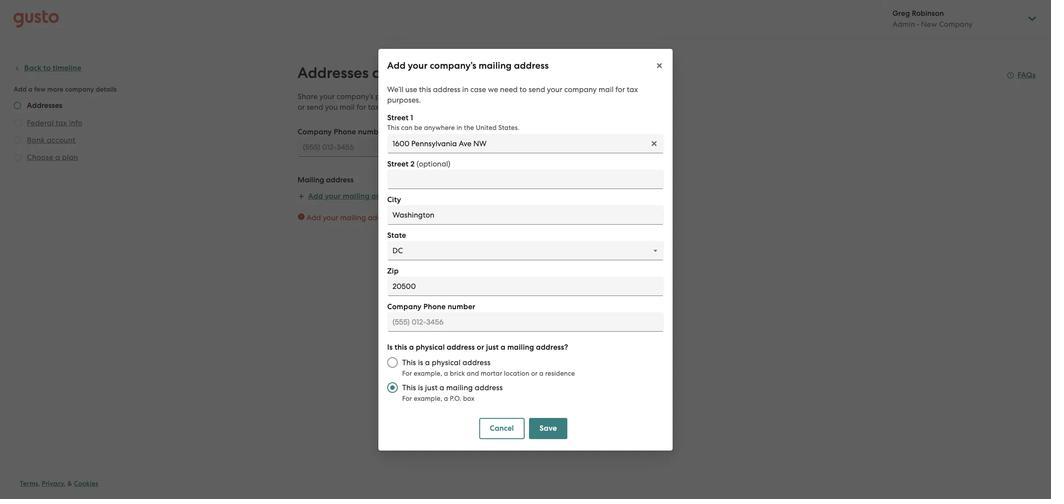 Task type: locate. For each thing, give the bounding box(es) containing it.
for example, a brick and mortar location or a residence
[[402, 370, 575, 377]]

0 horizontal spatial mail
[[340, 103, 355, 111]]

1 vertical spatial contact
[[542, 92, 568, 101]]

and left address,
[[429, 92, 443, 101]]

add
[[387, 60, 406, 71], [14, 85, 27, 93], [308, 192, 323, 201], [307, 213, 321, 222]]

0 vertical spatial for
[[402, 370, 412, 377]]

address down 'add your company's mailing address'
[[433, 85, 461, 94]]

send
[[529, 85, 545, 94], [307, 103, 323, 111]]

add for add your company's mailing address
[[387, 60, 406, 71]]

for up this is just a mailing address option
[[402, 370, 412, 377]]

just up mortar
[[486, 343, 499, 352]]

faqs
[[1018, 71, 1036, 80]]

case
[[471, 85, 486, 94], [484, 92, 500, 101]]

contact inside share your company's phone number and address, in case we need to contact you or send you mail for tax purposes.
[[542, 92, 568, 101]]

is right this is a physical address radio on the left of page
[[418, 358, 423, 367]]

purposes. down use
[[387, 95, 421, 104]]

company's up address,
[[430, 60, 477, 71]]

0 horizontal spatial tax
[[56, 119, 67, 127]]

to
[[43, 63, 51, 73], [520, 85, 527, 94], [533, 92, 540, 101], [397, 213, 404, 222]]

addresses up the share
[[298, 64, 369, 82]]

0 horizontal spatial phone
[[334, 127, 356, 137]]

2 vertical spatial or
[[531, 370, 538, 377]]

mail inside we'll use this address in case we need to send your company mail for tax purposes.
[[599, 85, 614, 94]]

0 vertical spatial addresses
[[298, 64, 369, 82]]

for down this is a physical address radio on the left of page
[[402, 395, 412, 403]]

example,
[[414, 370, 442, 377], [414, 395, 442, 403]]

company phone number for (555) 012-3456 telephone field
[[298, 127, 386, 137]]

plan
[[62, 153, 78, 162]]

and inside dialog main content element
[[467, 370, 479, 377]]

2 horizontal spatial or
[[531, 370, 538, 377]]

address up this is a physical address
[[447, 343, 475, 352]]

bank account
[[27, 136, 75, 145]]

1 horizontal spatial mail
[[599, 85, 614, 94]]

number left can
[[358, 127, 386, 137]]

2 example, from the top
[[414, 395, 442, 403]]

1 horizontal spatial number
[[400, 92, 427, 101]]

1 vertical spatial number
[[358, 127, 386, 137]]

cancel button
[[479, 418, 525, 439]]

this down this is a physical address radio on the left of page
[[402, 383, 416, 392]]

1 vertical spatial details
[[96, 85, 117, 93]]

street inside street 1 this can be anywhere in the united states.
[[387, 113, 409, 122]]

1 horizontal spatial phone
[[424, 302, 446, 311]]

1 vertical spatial for
[[402, 395, 412, 403]]

1 horizontal spatial you
[[570, 92, 583, 101]]

0 vertical spatial this
[[419, 85, 431, 94]]

anywhere
[[424, 124, 455, 132]]

for inside we'll use this address in case we need to send your company mail for tax purposes.
[[616, 85, 625, 94]]

physical up this is a physical address
[[416, 343, 445, 352]]

0 vertical spatial mail
[[599, 85, 614, 94]]

in
[[462, 85, 469, 94], [476, 92, 482, 101], [457, 124, 462, 132]]

account menu element
[[881, 0, 1038, 37]]

company
[[565, 85, 597, 94], [65, 85, 94, 93]]

or down the share
[[298, 103, 305, 111]]

1 vertical spatial street
[[387, 159, 409, 169]]

company's for phone
[[337, 92, 374, 101]]

,
[[38, 480, 40, 488], [64, 480, 66, 488]]

a down this is a physical address
[[444, 370, 448, 377]]

company's inside share your company's phone number and address, in case we need to contact you or send you mail for tax purposes.
[[337, 92, 374, 101]]

we inside we'll use this address in case we need to send your company mail for tax purposes.
[[488, 85, 498, 94]]

or right location
[[531, 370, 538, 377]]

send inside share your company's phone number and address, in case we need to contact you or send you mail for tax purposes.
[[307, 103, 323, 111]]

addresses
[[298, 64, 369, 82], [27, 101, 62, 110]]

just
[[486, 343, 499, 352], [425, 383, 438, 392]]

0 horizontal spatial company
[[298, 127, 332, 137]]

company inside dialog main content element
[[387, 302, 422, 311]]

company phone number inside dialog main content element
[[387, 302, 476, 311]]

can
[[401, 124, 413, 132]]

is up for example, a p.o. box
[[418, 383, 423, 392]]

details
[[460, 64, 506, 82], [96, 85, 117, 93]]

purposes. down phone
[[381, 103, 415, 111]]

in left the
[[457, 124, 462, 132]]

0 horizontal spatial addresses
[[27, 101, 62, 110]]

Zip field
[[387, 277, 664, 296]]

more
[[47, 85, 63, 93]]

this left can
[[387, 124, 400, 132]]

add for add your mailing address
[[308, 192, 323, 201]]

0 vertical spatial tax
[[627, 85, 638, 94]]

address down is this a physical address or just a mailing address?
[[463, 358, 491, 367]]

0 vertical spatial you
[[570, 92, 583, 101]]

tax inside we'll use this address in case we need to send your company mail for tax purposes.
[[627, 85, 638, 94]]

1 horizontal spatial for
[[616, 85, 625, 94]]

company down zip
[[387, 302, 422, 311]]

choose a plan
[[27, 153, 78, 162]]

2 is from the top
[[418, 383, 423, 392]]

need inside we'll use this address in case we need to send your company mail for tax purposes.
[[500, 85, 518, 94]]

1 vertical spatial send
[[307, 103, 323, 111]]

address up add your mailing address
[[326, 175, 354, 185]]

number inside share your company's phone number and address, in case we need to contact you or send you mail for tax purposes.
[[400, 92, 427, 101]]

1 vertical spatial phone
[[424, 302, 446, 311]]

1 horizontal spatial company
[[387, 302, 422, 311]]

, left &
[[64, 480, 66, 488]]

1 vertical spatial this
[[402, 358, 416, 367]]

add your mailing address to continue
[[307, 213, 436, 222]]

2
[[411, 159, 415, 169]]

or
[[298, 103, 305, 111], [477, 343, 484, 352], [531, 370, 538, 377]]

case up the united
[[484, 92, 500, 101]]

1 example, from the top
[[414, 370, 442, 377]]

we up states.
[[501, 92, 512, 101]]

0 vertical spatial company phone number
[[298, 127, 386, 137]]

number
[[400, 92, 427, 101], [358, 127, 386, 137], [448, 302, 476, 311]]

1 horizontal spatial addresses
[[298, 64, 369, 82]]

company inside we'll use this address in case we need to send your company mail for tax purposes.
[[565, 85, 597, 94]]

mailing up "p.o."
[[446, 383, 473, 392]]

terms , privacy , & cookies
[[20, 480, 98, 488]]

street for 1
[[387, 113, 409, 122]]

1 for from the top
[[402, 370, 412, 377]]

a
[[28, 85, 33, 93], [55, 153, 60, 162], [409, 343, 414, 352], [501, 343, 506, 352], [425, 358, 430, 367], [444, 370, 448, 377], [540, 370, 544, 377], [440, 383, 445, 392], [444, 395, 448, 403]]

0 horizontal spatial number
[[358, 127, 386, 137]]

this for this is a physical address
[[402, 358, 416, 367]]

2 street from the top
[[387, 159, 409, 169]]

account
[[47, 136, 75, 145]]

1 , from the left
[[38, 480, 40, 488]]

you
[[570, 92, 583, 101], [325, 103, 338, 111]]

terms link
[[20, 480, 38, 488]]

1 horizontal spatial send
[[529, 85, 545, 94]]

add your company's mailing address
[[387, 60, 549, 71]]

0 vertical spatial company's
[[430, 60, 477, 71]]

addresses and contact details
[[298, 64, 506, 82]]

address,
[[444, 92, 474, 101]]

1 vertical spatial company phone number
[[387, 302, 476, 311]]

0 horizontal spatial just
[[425, 383, 438, 392]]

1 horizontal spatial and
[[429, 92, 443, 101]]

back
[[24, 63, 42, 73]]

2 horizontal spatial tax
[[627, 85, 638, 94]]

a left "p.o."
[[444, 395, 448, 403]]

tax
[[627, 85, 638, 94], [368, 103, 379, 111], [56, 119, 67, 127]]

0 vertical spatial contact
[[404, 64, 456, 82]]

your inside share your company's phone number and address, in case we need to contact you or send you mail for tax purposes.
[[320, 92, 335, 101]]

0 horizontal spatial ,
[[38, 480, 40, 488]]

1 street from the top
[[387, 113, 409, 122]]

company for (555) 012-3456 telephone field
[[298, 127, 332, 137]]

2 horizontal spatial number
[[448, 302, 476, 311]]

0 vertical spatial physical
[[416, 343, 445, 352]]

is
[[418, 358, 423, 367], [418, 383, 423, 392]]

mail
[[599, 85, 614, 94], [340, 103, 355, 111]]

1 horizontal spatial just
[[486, 343, 499, 352]]

choose a plan button
[[27, 152, 78, 163]]

1 horizontal spatial company
[[565, 85, 597, 94]]

street
[[387, 113, 409, 122], [387, 159, 409, 169]]

0 horizontal spatial contact
[[404, 64, 456, 82]]

1 vertical spatial for
[[357, 103, 366, 111]]

1 vertical spatial tax
[[368, 103, 379, 111]]

0 vertical spatial example,
[[414, 370, 442, 377]]

this
[[419, 85, 431, 94], [395, 343, 407, 352]]

0 horizontal spatial company phone number
[[298, 127, 386, 137]]

case down 'add your company's mailing address'
[[471, 85, 486, 94]]

1 vertical spatial example,
[[414, 395, 442, 403]]

0 horizontal spatial for
[[357, 103, 366, 111]]

Street 1 field
[[387, 134, 664, 153]]

1 is from the top
[[418, 358, 423, 367]]

company
[[298, 127, 332, 137], [387, 302, 422, 311]]

for
[[402, 370, 412, 377], [402, 395, 412, 403]]

tax inside button
[[56, 119, 67, 127]]

need
[[500, 85, 518, 94], [513, 92, 531, 101]]

we
[[488, 85, 498, 94], [501, 92, 512, 101]]

this inside we'll use this address in case we need to send your company mail for tax purposes.
[[419, 85, 431, 94]]

tax inside share your company's phone number and address, in case we need to contact you or send you mail for tax purposes.
[[368, 103, 379, 111]]

add inside dialog
[[387, 60, 406, 71]]

your
[[408, 60, 428, 71], [547, 85, 563, 94], [320, 92, 335, 101], [325, 192, 341, 201], [323, 213, 338, 222]]

company down the share
[[298, 127, 332, 137]]

1 vertical spatial and
[[429, 92, 443, 101]]

street for 2
[[387, 159, 409, 169]]

0 horizontal spatial send
[[307, 103, 323, 111]]

2 vertical spatial tax
[[56, 119, 67, 127]]

purposes.
[[387, 95, 421, 104], [381, 103, 415, 111]]

number inside dialog main content element
[[448, 302, 476, 311]]

0 vertical spatial for
[[616, 85, 625, 94]]

2 for from the top
[[402, 395, 412, 403]]

0 vertical spatial just
[[486, 343, 499, 352]]

1 vertical spatial company's
[[337, 92, 374, 101]]

faqs button
[[1007, 70, 1036, 81]]

purposes. inside share your company's phone number and address, in case we need to contact you or send you mail for tax purposes.
[[381, 103, 415, 111]]

addresses inside 'list'
[[27, 101, 62, 110]]

1 horizontal spatial details
[[460, 64, 506, 82]]

in right address,
[[476, 92, 482, 101]]

mailing up we'll use this address in case we need to send your company mail for tax purposes.
[[479, 60, 512, 71]]

1 vertical spatial you
[[325, 103, 338, 111]]

p.o.
[[450, 395, 462, 403]]

mailing down company phone number "phone field"
[[508, 343, 534, 352]]

1 vertical spatial is
[[418, 383, 423, 392]]

in inside street 1 this can be anywhere in the united states.
[[457, 124, 462, 132]]

and right 'brick'
[[467, 370, 479, 377]]

company's
[[430, 60, 477, 71], [337, 92, 374, 101]]

company phone number
[[298, 127, 386, 137], [387, 302, 476, 311]]

add for add a few more company details
[[14, 85, 27, 93]]

we down 'add your company's mailing address'
[[488, 85, 498, 94]]

mailing
[[479, 60, 512, 71], [343, 192, 370, 201], [340, 213, 366, 222], [508, 343, 534, 352], [446, 383, 473, 392]]

phone inside dialog main content element
[[424, 302, 446, 311]]

street left 2
[[387, 159, 409, 169]]

a left few
[[28, 85, 33, 93]]

1 horizontal spatial tax
[[368, 103, 379, 111]]

1 horizontal spatial we
[[501, 92, 512, 101]]

0 horizontal spatial and
[[372, 64, 400, 82]]

in down 'add your company's mailing address'
[[462, 85, 469, 94]]

1 vertical spatial this
[[395, 343, 407, 352]]

2 vertical spatial and
[[467, 370, 479, 377]]

This is just a mailing address radio
[[383, 378, 402, 397]]

1 horizontal spatial ,
[[64, 480, 66, 488]]

0 horizontal spatial company's
[[337, 92, 374, 101]]

1 horizontal spatial contact
[[542, 92, 568, 101]]

0 vertical spatial company
[[298, 127, 332, 137]]

example, down this is just a mailing address
[[414, 395, 442, 403]]

0 vertical spatial phone
[[334, 127, 356, 137]]

City field
[[387, 205, 664, 225]]

example, down this is a physical address
[[414, 370, 442, 377]]

2 vertical spatial number
[[448, 302, 476, 311]]

1 horizontal spatial company's
[[430, 60, 477, 71]]

physical
[[416, 343, 445, 352], [432, 358, 461, 367]]

back to timeline
[[24, 63, 82, 73]]

0 vertical spatial send
[[529, 85, 545, 94]]

1 vertical spatial or
[[477, 343, 484, 352]]

this is just a mailing address
[[402, 383, 503, 392]]

1 vertical spatial physical
[[432, 358, 461, 367]]

0 horizontal spatial we
[[488, 85, 498, 94]]

physical up 'brick'
[[432, 358, 461, 367]]

0 horizontal spatial or
[[298, 103, 305, 111]]

1 vertical spatial company
[[387, 302, 422, 311]]

company's inside add your company's mailing address dialog
[[430, 60, 477, 71]]

2 vertical spatial this
[[402, 383, 416, 392]]

number up 1
[[400, 92, 427, 101]]

and inside share your company's phone number and address, in case we need to contact you or send you mail for tax purposes.
[[429, 92, 443, 101]]

0 vertical spatial street
[[387, 113, 409, 122]]

this right use
[[419, 85, 431, 94]]

and
[[372, 64, 400, 82], [429, 92, 443, 101], [467, 370, 479, 377]]

street up can
[[387, 113, 409, 122]]

number up is this a physical address or just a mailing address?
[[448, 302, 476, 311]]

0 vertical spatial is
[[418, 358, 423, 367]]

a left plan
[[55, 153, 60, 162]]

and up we'll
[[372, 64, 400, 82]]

1 horizontal spatial company phone number
[[387, 302, 476, 311]]

0 vertical spatial number
[[400, 92, 427, 101]]

addresses down few
[[27, 101, 62, 110]]

1 vertical spatial addresses
[[27, 101, 62, 110]]

street 2 (optional)
[[387, 159, 451, 169]]

(optional)
[[417, 159, 451, 168]]

2 horizontal spatial and
[[467, 370, 479, 377]]

1 horizontal spatial this
[[419, 85, 431, 94]]

phone for company phone number "phone field"
[[424, 302, 446, 311]]

this
[[387, 124, 400, 132], [402, 358, 416, 367], [402, 383, 416, 392]]

0 vertical spatial this
[[387, 124, 400, 132]]

we inside share your company's phone number and address, in case we need to contact you or send you mail for tax purposes.
[[501, 92, 512, 101]]

address
[[514, 60, 549, 71], [433, 85, 461, 94], [326, 175, 354, 185], [372, 192, 400, 201], [368, 213, 395, 222], [447, 343, 475, 352], [463, 358, 491, 367], [475, 383, 503, 392]]

company's for mailing
[[430, 60, 477, 71]]

, left privacy link
[[38, 480, 40, 488]]

this right is
[[395, 343, 407, 352]]

case inside we'll use this address in case we need to send your company mail for tax purposes.
[[471, 85, 486, 94]]

phone
[[334, 127, 356, 137], [424, 302, 446, 311]]

or up for example, a brick and mortar location or a residence at the bottom of page
[[477, 343, 484, 352]]

company's left phone
[[337, 92, 374, 101]]

this up this is just a mailing address option
[[402, 358, 416, 367]]

this for this is just a mailing address
[[402, 383, 416, 392]]

just up for example, a p.o. box
[[425, 383, 438, 392]]

0 vertical spatial or
[[298, 103, 305, 111]]

contact
[[404, 64, 456, 82], [542, 92, 568, 101]]

zip
[[387, 266, 399, 276]]

1 vertical spatial mail
[[340, 103, 355, 111]]



Task type: describe. For each thing, give the bounding box(es) containing it.
brick
[[450, 370, 465, 377]]

number for (555) 012-3456 telephone field
[[358, 127, 386, 137]]

residence
[[545, 370, 575, 377]]

is
[[387, 343, 393, 352]]

we'll use this address in case we need to send your company mail for tax purposes.
[[387, 85, 638, 104]]

phone for (555) 012-3456 telephone field
[[334, 127, 356, 137]]

address?
[[536, 343, 568, 352]]

send inside we'll use this address in case we need to send your company mail for tax purposes.
[[529, 85, 545, 94]]

1
[[411, 113, 413, 122]]

is for a
[[418, 358, 423, 367]]

few
[[34, 85, 46, 93]]

company for company phone number "phone field"
[[387, 302, 422, 311]]

company phone number for company phone number "phone field"
[[387, 302, 476, 311]]

street 1 this can be anywhere in the united states.
[[387, 113, 520, 132]]

is this a physical address or just a mailing address?
[[387, 343, 568, 352]]

dialog main content element
[[379, 79, 673, 451]]

federal tax info button
[[27, 118, 83, 128]]

example, for just
[[414, 395, 442, 403]]

to inside share your company's phone number and address, in case we need to contact you or send you mail for tax purposes.
[[533, 92, 540, 101]]

save
[[540, 424, 557, 433]]

0 horizontal spatial you
[[325, 103, 338, 111]]

a left residence
[[540, 370, 544, 377]]

need inside share your company's phone number and address, in case we need to contact you or send you mail for tax purposes.
[[513, 92, 531, 101]]

save button
[[529, 418, 568, 439]]

home image
[[13, 10, 59, 28]]

add your company's mailing address dialog
[[379, 49, 673, 451]]

1 vertical spatial just
[[425, 383, 438, 392]]

0 horizontal spatial details
[[96, 85, 117, 93]]

back to timeline button
[[14, 63, 82, 74]]

Company Phone number telephone field
[[387, 312, 664, 332]]

add your mailing address
[[308, 192, 400, 201]]

timeline
[[53, 63, 82, 73]]

in inside share your company's phone number and address, in case we need to contact you or send you mail for tax purposes.
[[476, 92, 482, 101]]

is for just
[[418, 383, 423, 392]]

choose
[[27, 153, 53, 162]]

for for this is just a mailing address
[[402, 395, 412, 403]]

address down city
[[368, 213, 395, 222]]

number for company phone number "phone field"
[[448, 302, 476, 311]]

federal
[[27, 119, 54, 127]]

cookies button
[[74, 479, 98, 489]]

mortar
[[481, 370, 502, 377]]

terms
[[20, 480, 38, 488]]

example, for a
[[414, 370, 442, 377]]

add a few more company details
[[14, 85, 117, 93]]

this is a physical address
[[402, 358, 491, 367]]

addresses for addresses and contact details
[[298, 64, 369, 82]]

mailing address
[[298, 175, 354, 185]]

we'll
[[387, 85, 404, 94]]

be
[[414, 124, 422, 132]]

this inside street 1 this can be anywhere in the united states.
[[387, 124, 400, 132]]

bank account button
[[27, 135, 75, 145]]

state
[[387, 231, 406, 240]]

or inside share your company's phone number and address, in case we need to contact you or send you mail for tax purposes.
[[298, 103, 305, 111]]

a right this is a physical address radio on the left of page
[[425, 358, 430, 367]]

address up we'll use this address in case we need to send your company mail for tax purposes.
[[514, 60, 549, 71]]

info
[[69, 119, 83, 127]]

a up mortar
[[501, 343, 506, 352]]

for for this is a physical address
[[402, 370, 412, 377]]

privacy link
[[42, 480, 64, 488]]

address down for example, a brick and mortar location or a residence at the bottom of page
[[475, 383, 503, 392]]

your for add your company's mailing address
[[408, 60, 428, 71]]

location
[[504, 370, 530, 377]]

for inside share your company's phone number and address, in case we need to contact you or send you mail for tax purposes.
[[357, 103, 366, 111]]

for example, a p.o. box
[[402, 395, 475, 403]]

purposes. inside we'll use this address in case we need to send your company mail for tax purposes.
[[387, 95, 421, 104]]

mail inside share your company's phone number and address, in case we need to contact you or send you mail for tax purposes.
[[340, 103, 355, 111]]

&
[[67, 480, 72, 488]]

2 , from the left
[[64, 480, 66, 488]]

0 horizontal spatial company
[[65, 85, 94, 93]]

to inside we'll use this address in case we need to send your company mail for tax purposes.
[[520, 85, 527, 94]]

cookies
[[74, 480, 98, 488]]

your for add your mailing address to continue
[[323, 213, 338, 222]]

physical for is
[[432, 358, 461, 367]]

your inside we'll use this address in case we need to send your company mail for tax purposes.
[[547, 85, 563, 94]]

physical for this
[[416, 343, 445, 352]]

to inside button
[[43, 63, 51, 73]]

add for add your mailing address to continue
[[307, 213, 321, 222]]

a up for example, a p.o. box
[[440, 383, 445, 392]]

a inside button
[[55, 153, 60, 162]]

continue
[[406, 213, 436, 222]]

cancel
[[490, 424, 514, 433]]

united
[[476, 124, 497, 132]]

phone
[[375, 92, 398, 101]]

0 horizontal spatial this
[[395, 343, 407, 352]]

box
[[463, 395, 475, 403]]

the
[[464, 124, 474, 132]]

addresses for addresses
[[27, 101, 62, 110]]

federal tax info
[[27, 119, 83, 127]]

city
[[387, 195, 401, 204]]

share your company's phone number and address, in case we need to contact you or send you mail for tax purposes.
[[298, 92, 583, 111]]

1 horizontal spatial or
[[477, 343, 484, 352]]

address up add your mailing address to continue
[[372, 192, 400, 201]]

your for share your company's phone number and address, in case we need to contact you or send you mail for tax purposes.
[[320, 92, 335, 101]]

address inside we'll use this address in case we need to send your company mail for tax purposes.
[[433, 85, 461, 94]]

use
[[405, 85, 417, 94]]

Street 2 field
[[387, 169, 664, 189]]

in inside we'll use this address in case we need to send your company mail for tax purposes.
[[462, 85, 469, 94]]

mailing down add your mailing address
[[340, 213, 366, 222]]

mailing up add your mailing address to continue
[[343, 192, 370, 201]]

states.
[[499, 124, 520, 132]]

share
[[298, 92, 318, 101]]

a right is
[[409, 343, 414, 352]]

0 vertical spatial details
[[460, 64, 506, 82]]

This is a physical address radio
[[383, 353, 402, 372]]

bank
[[27, 136, 45, 145]]

(555) 012-3456 telephone field
[[298, 137, 589, 157]]

your for add your mailing address
[[325, 192, 341, 201]]

addresses list
[[14, 101, 122, 164]]

mailing
[[298, 175, 324, 185]]

0 vertical spatial and
[[372, 64, 400, 82]]

case inside share your company's phone number and address, in case we need to contact you or send you mail for tax purposes.
[[484, 92, 500, 101]]

privacy
[[42, 480, 64, 488]]



Task type: vqa. For each thing, say whether or not it's contained in the screenshot.
Gusto
no



